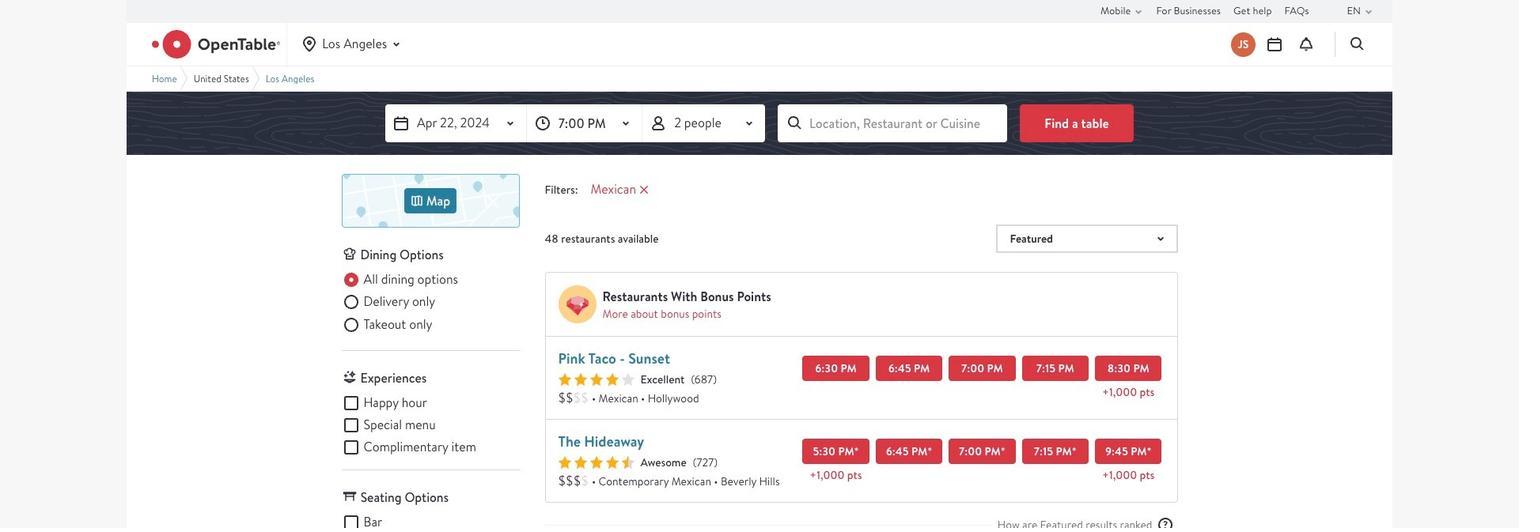 Task type: describe. For each thing, give the bounding box(es) containing it.
2 group from the top
[[342, 394, 520, 458]]

bonus point image
[[559, 286, 597, 324]]

1 group from the top
[[342, 271, 520, 338]]



Task type: locate. For each thing, give the bounding box(es) containing it.
1 vertical spatial group
[[342, 394, 520, 458]]

Please input a Location, Restaurant or Cuisine field
[[778, 104, 1008, 142]]

opentable logo image
[[152, 30, 280, 59]]

0 vertical spatial group
[[342, 271, 520, 338]]

None radio
[[342, 293, 436, 312]]

group
[[342, 271, 520, 338], [342, 394, 520, 458]]

None radio
[[342, 271, 458, 290], [342, 316, 433, 335], [342, 271, 458, 290], [342, 316, 433, 335]]

None field
[[778, 104, 1008, 142]]

3.9 stars image
[[559, 374, 635, 386]]

4.4 stars image
[[559, 457, 635, 469]]



Task type: vqa. For each thing, say whether or not it's contained in the screenshot.
option
yes



